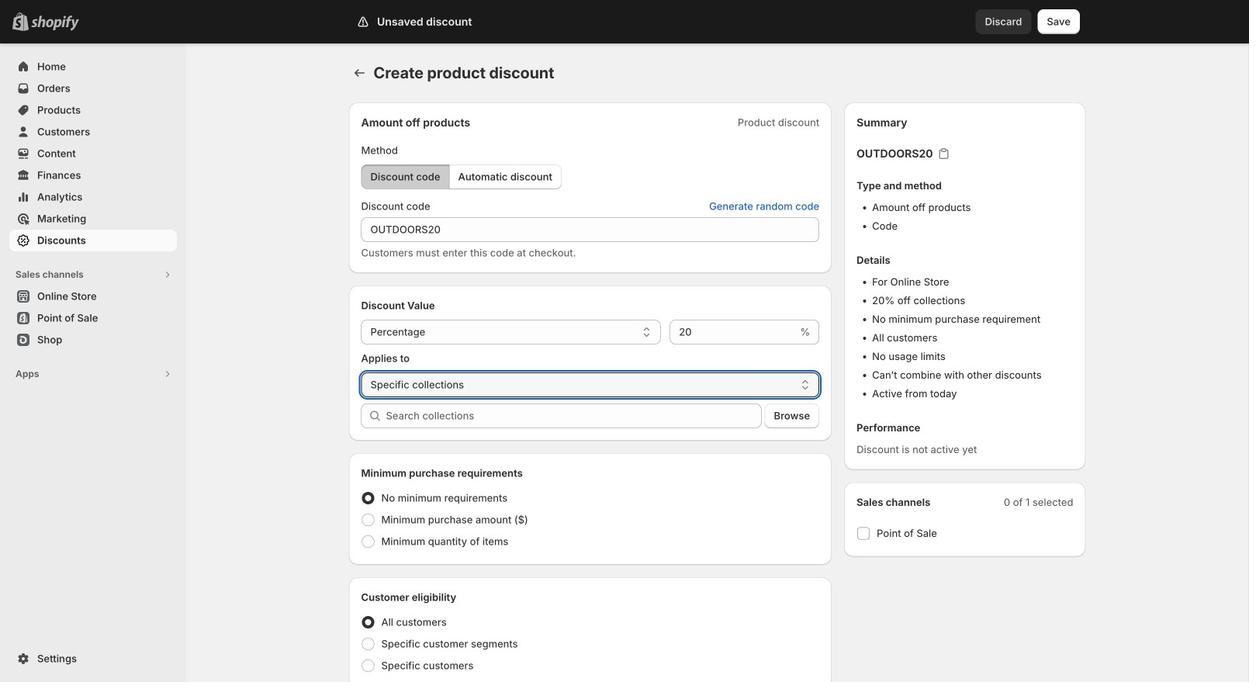Task type: locate. For each thing, give the bounding box(es) containing it.
None text field
[[361, 217, 820, 242], [670, 320, 797, 345], [361, 217, 820, 242], [670, 320, 797, 345]]



Task type: vqa. For each thing, say whether or not it's contained in the screenshot.
shopify IMAGE
yes



Task type: describe. For each thing, give the bounding box(es) containing it.
shopify image
[[31, 15, 79, 31]]

Search collections text field
[[386, 404, 762, 428]]



